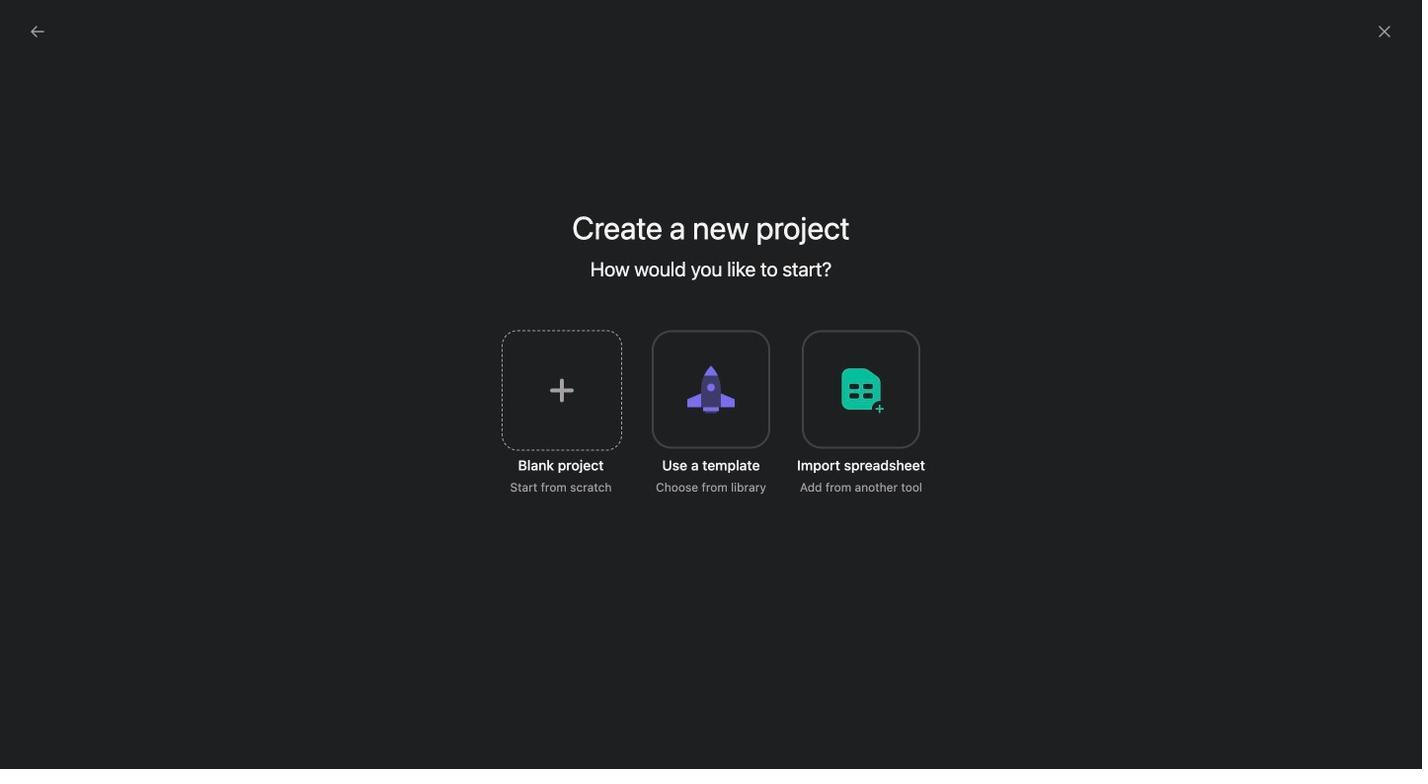 Task type: locate. For each thing, give the bounding box(es) containing it.
close image
[[1377, 24, 1393, 40]]

Add subject text field
[[889, 341, 1383, 368]]

go back image
[[30, 24, 45, 40]]

dialog
[[889, 281, 1383, 770]]

list item
[[270, 414, 822, 450]]



Task type: describe. For each thing, give the bounding box(es) containing it.
hide sidebar image
[[26, 16, 41, 32]]

line_and_symbols image
[[882, 431, 906, 455]]



Task type: vqa. For each thing, say whether or not it's contained in the screenshot.
add subject text box
yes



